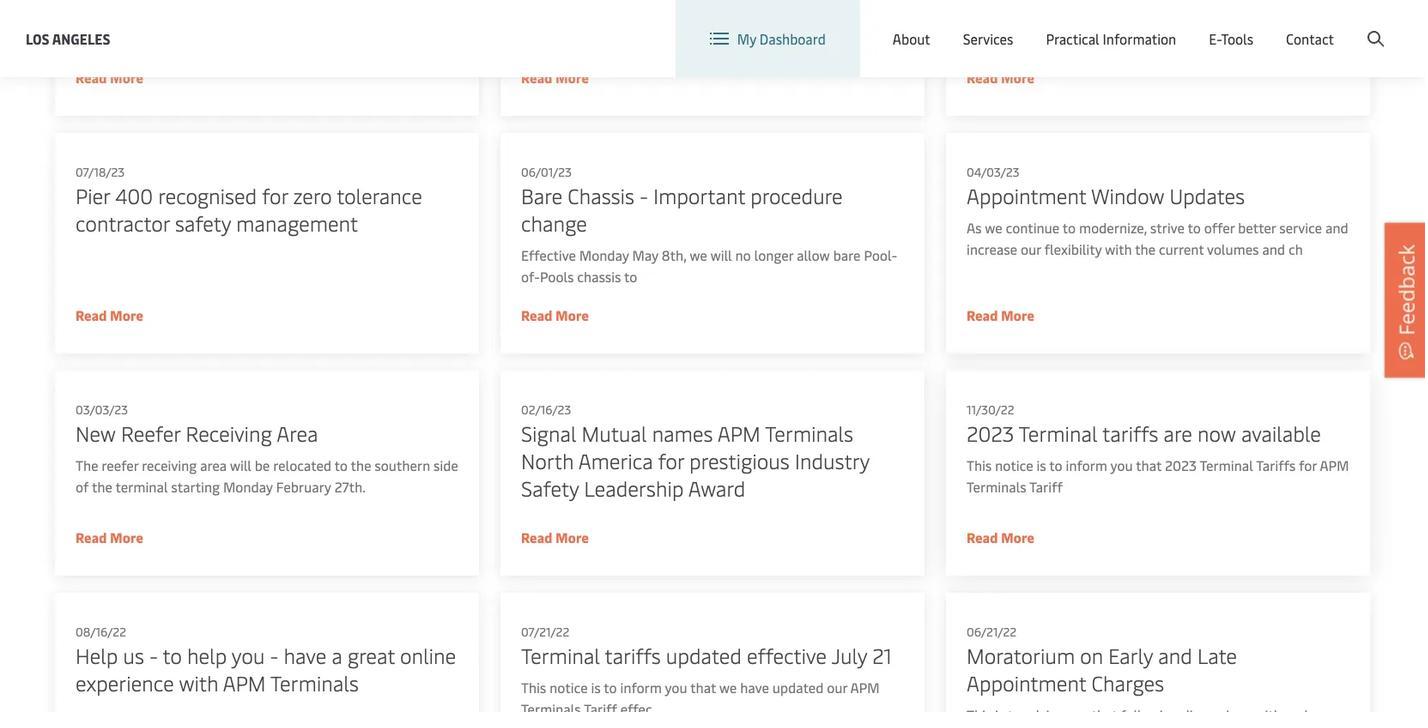 Task type: vqa. For each thing, say whether or not it's contained in the screenshot.
advised
no



Task type: locate. For each thing, give the bounding box(es) containing it.
2 horizontal spatial the
[[1136, 240, 1156, 259]]

0 vertical spatial you
[[1111, 457, 1133, 475]]

1 horizontal spatial our
[[827, 679, 848, 697]]

have down 'effective'
[[741, 679, 770, 697]]

to
[[617, 8, 631, 27], [1063, 219, 1076, 237], [1188, 219, 1202, 237], [624, 268, 638, 286], [335, 457, 348, 475], [1050, 457, 1063, 475], [163, 642, 182, 670], [604, 679, 617, 697]]

tariffs up effec
[[605, 642, 661, 670]]

monday up the chassis
[[580, 246, 629, 265]]

terminals inside this notice is to inform you that we have updated our apm terminals tariff effec
[[521, 700, 581, 713]]

1 horizontal spatial monday
[[580, 246, 629, 265]]

- left a
[[270, 642, 279, 670]]

2023 down are
[[1166, 457, 1197, 475]]

1 vertical spatial appointment
[[967, 670, 1087, 697]]

that for tariffs
[[1137, 457, 1162, 475]]

1 horizontal spatial with
[[1106, 240, 1133, 259]]

as up additional
[[521, 8, 536, 27]]

you down the 07/21/22 terminal tariffs updated effective july 21
[[665, 679, 688, 697]]

flexibility
[[1045, 240, 1102, 259]]

early
[[1109, 642, 1154, 670]]

information
[[1103, 29, 1177, 48]]

added
[[827, 8, 865, 27]]

with right us
[[179, 670, 218, 697]]

and left the late
[[1159, 642, 1193, 670]]

2 read more link from the left
[[947, 0, 1371, 116]]

0 vertical spatial updated
[[666, 642, 742, 670]]

for right tariffs
[[1300, 457, 1318, 475]]

our
[[702, 8, 723, 27], [1021, 240, 1042, 259], [827, 679, 848, 697]]

monday inside effective monday may 8th, we will no longer allow bare pool- of-pools chassis to
[[580, 246, 629, 265]]

longer
[[755, 246, 794, 265]]

the up 27th.
[[351, 457, 372, 475]]

400
[[115, 182, 153, 210]]

notice inside this notice is to inform you that we have updated our apm terminals tariff effec
[[550, 679, 588, 697]]

0 vertical spatial the
[[1136, 240, 1156, 259]]

updated down 'effective'
[[773, 679, 824, 697]]

1 horizontal spatial tariff
[[1030, 478, 1063, 496]]

1 vertical spatial inform
[[621, 679, 662, 697]]

read for this notice is to inform you that 2023 terminal tariffs for apm terminals tariff
[[967, 529, 999, 547]]

1 horizontal spatial will
[[711, 246, 732, 265]]

more for effective monday may 8th, we will no longer allow bare pool- of-pools chassis to
[[556, 306, 589, 325]]

06/21/22
[[967, 624, 1017, 640]]

1 vertical spatial is
[[591, 679, 601, 697]]

0 horizontal spatial that
[[691, 679, 716, 697]]

2 horizontal spatial our
[[1021, 240, 1042, 259]]

0 vertical spatial tariff
[[1030, 478, 1063, 496]]

1 horizontal spatial as
[[967, 219, 982, 237]]

07/18/23 pier 400 recognised for zero tolerance contractor safety management
[[76, 164, 422, 237]]

2 horizontal spatial have
[[794, 8, 823, 27]]

as we continue to modernize our facility, we have added additional trucker excha
[[521, 8, 865, 48]]

and right service
[[1326, 219, 1349, 237]]

1 horizontal spatial the
[[351, 457, 372, 475]]

we up the increase
[[985, 219, 1003, 237]]

service
[[1280, 219, 1323, 237]]

contact button
[[1287, 0, 1335, 77]]

0 horizontal spatial -
[[150, 642, 158, 670]]

0 horizontal spatial tariffs
[[605, 642, 661, 670]]

to inside effective monday may 8th, we will no longer allow bare pool- of-pools chassis to
[[624, 268, 638, 286]]

1 horizontal spatial this
[[967, 457, 992, 475]]

tariff for tariffs
[[584, 700, 617, 713]]

0 horizontal spatial our
[[702, 8, 723, 27]]

notice for 2023
[[996, 457, 1034, 475]]

0 vertical spatial with
[[1106, 240, 1133, 259]]

our left facility,
[[702, 8, 723, 27]]

1 vertical spatial with
[[179, 670, 218, 697]]

recognised
[[158, 182, 257, 210]]

notice inside this notice is to inform you that 2023 terminal tariffs for apm terminals tariff
[[996, 457, 1034, 475]]

0 horizontal spatial will
[[230, 457, 252, 475]]

new
[[76, 420, 116, 448]]

read for the reefer receiving area will be relocated to the southern side of the terminal starting monday february 27th.
[[76, 529, 107, 547]]

read more link
[[55, 0, 479, 116], [947, 0, 1371, 116]]

and left the ch
[[1263, 240, 1286, 259]]

1 horizontal spatial inform
[[1066, 457, 1108, 475]]

our right the increase
[[1021, 240, 1042, 259]]

1 vertical spatial our
[[1021, 240, 1042, 259]]

inform inside this notice is to inform you that we have updated our apm terminals tariff effec
[[621, 679, 662, 697]]

is inside this notice is to inform you that we have updated our apm terminals tariff effec
[[591, 679, 601, 697]]

monday
[[580, 246, 629, 265], [223, 478, 273, 496]]

menu
[[1138, 16, 1173, 35]]

feedback
[[1393, 245, 1421, 336]]

1 horizontal spatial 2023
[[1166, 457, 1197, 475]]

1 vertical spatial monday
[[223, 478, 273, 496]]

to inside this notice is to inform you that 2023 terminal tariffs for apm terminals tariff
[[1050, 457, 1063, 475]]

1 horizontal spatial have
[[741, 679, 770, 697]]

tariff inside this notice is to inform you that we have updated our apm terminals tariff effec
[[584, 700, 617, 713]]

read more for as we continue to modernize, strive to offer better service and increase our flexibility with the current volumes and ch
[[967, 306, 1035, 325]]

1 horizontal spatial tariffs
[[1103, 420, 1159, 448]]

read for as we continue to modernize, strive to offer better service and increase our flexibility with the current volumes and ch
[[967, 306, 999, 325]]

tariffs inside the 07/21/22 terminal tariffs updated effective july 21
[[605, 642, 661, 670]]

- inside 06/01/23 bare chassis - important procedure change
[[640, 182, 649, 210]]

1 vertical spatial this
[[521, 679, 547, 697]]

1 vertical spatial tariffs
[[605, 642, 661, 670]]

2 horizontal spatial -
[[640, 182, 649, 210]]

07/21/22 terminal tariffs updated effective july 21
[[521, 624, 892, 670]]

have for updated
[[741, 679, 770, 697]]

0 horizontal spatial read more link
[[55, 0, 479, 116]]

2 horizontal spatial and
[[1326, 219, 1349, 237]]

monday inside the reefer receiving area will be relocated to the southern side of the terminal starting monday february 27th.
[[223, 478, 273, 496]]

the right of
[[92, 478, 112, 496]]

notice down "07/21/22"
[[550, 679, 588, 697]]

to inside this notice is to inform you that we have updated our apm terminals tariff effec
[[604, 679, 617, 697]]

global
[[1095, 16, 1134, 35]]

this inside this notice is to inform you that 2023 terminal tariffs for apm terminals tariff
[[967, 457, 992, 475]]

1 horizontal spatial and
[[1263, 240, 1286, 259]]

continue for trucker
[[561, 8, 614, 27]]

facility,
[[726, 8, 770, 27]]

to inside as we continue to modernize our facility, we have added additional trucker excha
[[617, 8, 631, 27]]

- right us
[[150, 642, 158, 670]]

1 horizontal spatial you
[[665, 679, 688, 697]]

0 vertical spatial is
[[1037, 457, 1047, 475]]

this down 11/30/22
[[967, 457, 992, 475]]

07/21/22
[[521, 624, 570, 640]]

as for as we continue to modernize, strive to offer better service and increase our flexibility with the current volumes and ch
[[967, 219, 982, 237]]

the down strive in the top of the page
[[1136, 240, 1156, 259]]

for left award
[[658, 447, 685, 475]]

login / create account
[[1254, 16, 1393, 34]]

e-tools button
[[1210, 0, 1254, 77]]

you inside this notice is to inform you that we have updated our apm terminals tariff effec
[[665, 679, 688, 697]]

us
[[123, 642, 144, 670]]

appointment
[[967, 182, 1087, 210], [967, 670, 1087, 697]]

have inside 08/16/22 help us - to help you - have a great online experience with apm terminals
[[284, 642, 327, 670]]

2 vertical spatial terminal
[[521, 642, 600, 670]]

with down modernize,
[[1106, 240, 1133, 259]]

0 horizontal spatial this
[[521, 679, 547, 697]]

updated
[[666, 642, 742, 670], [773, 679, 824, 697]]

2 vertical spatial our
[[827, 679, 848, 697]]

continue inside as we continue to modernize our facility, we have added additional trucker excha
[[561, 8, 614, 27]]

have inside this notice is to inform you that we have updated our apm terminals tariff effec
[[741, 679, 770, 697]]

2023 inside 11/30/22 2023 terminal tariffs are now available
[[967, 420, 1015, 448]]

you inside 08/16/22 help us - to help you - have a great online experience with apm terminals
[[232, 642, 265, 670]]

management
[[236, 209, 358, 237]]

read more for this notice is to inform you that 2023 terminal tariffs for apm terminals tariff
[[967, 529, 1035, 547]]

1 vertical spatial 2023
[[1166, 457, 1197, 475]]

0 horizontal spatial updated
[[666, 642, 742, 670]]

is inside this notice is to inform you that 2023 terminal tariffs for apm terminals tariff
[[1037, 457, 1047, 475]]

tariffs left are
[[1103, 420, 1159, 448]]

tariffs inside 11/30/22 2023 terminal tariffs are now available
[[1103, 420, 1159, 448]]

you right help
[[232, 642, 265, 670]]

apm
[[718, 420, 761, 448], [1321, 457, 1350, 475], [223, 670, 266, 697], [851, 679, 880, 697]]

read more for pier 400 recognised for zero tolerance contractor safety management
[[76, 306, 143, 325]]

more for as we continue to modernize, strive to offer better service and increase our flexibility with the current volumes and ch
[[1002, 306, 1035, 325]]

this for terminal
[[521, 679, 547, 697]]

as inside as we continue to modernize, strive to offer better service and increase our flexibility with the current volumes and ch
[[967, 219, 982, 237]]

0 horizontal spatial you
[[232, 642, 265, 670]]

that
[[1137, 457, 1162, 475], [691, 679, 716, 697]]

0 horizontal spatial and
[[1159, 642, 1193, 670]]

- for to
[[150, 642, 158, 670]]

2023
[[967, 420, 1015, 448], [1166, 457, 1197, 475]]

inform down 11/30/22 2023 terminal tariffs are now available
[[1066, 457, 1108, 475]]

1 horizontal spatial that
[[1137, 457, 1162, 475]]

the inside as we continue to modernize, strive to offer better service and increase our flexibility with the current volumes and ch
[[1136, 240, 1156, 259]]

0 vertical spatial inform
[[1066, 457, 1108, 475]]

1 appointment from the top
[[967, 182, 1087, 210]]

our down july
[[827, 679, 848, 697]]

0 horizontal spatial with
[[179, 670, 218, 697]]

1 vertical spatial you
[[232, 642, 265, 670]]

help
[[76, 642, 118, 670]]

this
[[967, 457, 992, 475], [521, 679, 547, 697]]

you inside this notice is to inform you that 2023 terminal tariffs for apm terminals tariff
[[1111, 457, 1133, 475]]

1 horizontal spatial is
[[1037, 457, 1047, 475]]

industry
[[795, 447, 870, 475]]

we down the 07/21/22 terminal tariffs updated effective july 21
[[720, 679, 737, 697]]

notice
[[996, 457, 1034, 475], [550, 679, 588, 697]]

southern
[[375, 457, 430, 475]]

0 horizontal spatial the
[[92, 478, 112, 496]]

appointment down 04/03/23
[[967, 182, 1087, 210]]

available
[[1242, 420, 1322, 448]]

2 horizontal spatial for
[[1300, 457, 1318, 475]]

area
[[200, 457, 227, 475]]

1 vertical spatial terminal
[[1200, 457, 1254, 475]]

0 vertical spatial our
[[702, 8, 723, 27]]

we inside as we continue to modernize, strive to offer better service and increase our flexibility with the current volumes and ch
[[985, 219, 1003, 237]]

0 horizontal spatial terminal
[[521, 642, 600, 670]]

2 horizontal spatial terminal
[[1200, 457, 1254, 475]]

1 vertical spatial will
[[230, 457, 252, 475]]

read for signal mutual names apm terminals north america for prestigious industry safety leadership award
[[521, 529, 553, 547]]

1 horizontal spatial for
[[658, 447, 685, 475]]

apm inside this notice is to inform you that we have updated our apm terminals tariff effec
[[851, 679, 880, 697]]

that down 11/30/22 2023 terminal tariffs are now available
[[1137, 457, 1162, 475]]

updated up this notice is to inform you that we have updated our apm terminals tariff effec
[[666, 642, 742, 670]]

0 horizontal spatial monday
[[223, 478, 273, 496]]

apm inside 02/16/23 signal mutual names apm terminals north america for prestigious industry safety leadership award
[[718, 420, 761, 448]]

2 vertical spatial you
[[665, 679, 688, 697]]

1 vertical spatial tariff
[[584, 700, 617, 713]]

you
[[1111, 457, 1133, 475], [232, 642, 265, 670], [665, 679, 688, 697]]

that down the 07/21/22 terminal tariffs updated effective july 21
[[691, 679, 716, 697]]

create
[[1300, 16, 1340, 34]]

more for signal mutual names apm terminals north america for prestigious industry safety leadership award
[[556, 529, 589, 547]]

1 horizontal spatial read more link
[[947, 0, 1371, 116]]

apm inside this notice is to inform you that 2023 terminal tariffs for apm terminals tariff
[[1321, 457, 1350, 475]]

are
[[1164, 420, 1193, 448]]

the
[[1136, 240, 1156, 259], [351, 457, 372, 475], [92, 478, 112, 496]]

read
[[76, 68, 107, 87], [521, 68, 553, 87], [967, 68, 999, 87], [76, 306, 107, 325], [521, 306, 553, 325], [967, 306, 999, 325], [76, 529, 107, 547], [521, 529, 553, 547], [967, 529, 999, 547]]

have up dashboard
[[794, 8, 823, 27]]

chassis
[[578, 268, 621, 286]]

will inside the reefer receiving area will be relocated to the southern side of the terminal starting monday february 27th.
[[230, 457, 252, 475]]

our inside as we continue to modernize, strive to offer better service and increase our flexibility with the current volumes and ch
[[1021, 240, 1042, 259]]

2 appointment from the top
[[967, 670, 1087, 697]]

- right chassis
[[640, 182, 649, 210]]

north
[[521, 447, 574, 475]]

as
[[521, 8, 536, 27], [967, 219, 982, 237]]

inform inside this notice is to inform you that 2023 terminal tariffs for apm terminals tariff
[[1066, 457, 1108, 475]]

-
[[640, 182, 649, 210], [150, 642, 158, 670], [270, 642, 279, 670]]

2 vertical spatial and
[[1159, 642, 1193, 670]]

this inside this notice is to inform you that we have updated our apm terminals tariff effec
[[521, 679, 547, 697]]

2 vertical spatial have
[[741, 679, 770, 697]]

0 vertical spatial tariffs
[[1103, 420, 1159, 448]]

1 vertical spatial and
[[1263, 240, 1286, 259]]

0 vertical spatial this
[[967, 457, 992, 475]]

0 horizontal spatial have
[[284, 642, 327, 670]]

and
[[1326, 219, 1349, 237], [1263, 240, 1286, 259], [1159, 642, 1193, 670]]

2 horizontal spatial you
[[1111, 457, 1133, 475]]

more for this notice is to inform you that 2023 terminal tariffs for apm terminals tariff
[[1002, 529, 1035, 547]]

as up the increase
[[967, 219, 982, 237]]

award
[[689, 475, 746, 503]]

for left zero
[[262, 182, 288, 210]]

0 vertical spatial that
[[1137, 457, 1162, 475]]

e-tools
[[1210, 29, 1254, 48]]

effec
[[621, 700, 653, 713]]

effective
[[521, 246, 576, 265]]

2023 down 11/30/22
[[967, 420, 1015, 448]]

los
[[26, 29, 49, 48]]

continue up flexibility
[[1006, 219, 1060, 237]]

have left a
[[284, 642, 327, 670]]

0 vertical spatial continue
[[561, 8, 614, 27]]

you for terminal
[[665, 679, 688, 697]]

1 vertical spatial have
[[284, 642, 327, 670]]

appointment down the 06/21/22
[[967, 670, 1087, 697]]

is for tariffs
[[591, 679, 601, 697]]

of
[[76, 478, 89, 496]]

0 vertical spatial 2023
[[967, 420, 1015, 448]]

we
[[540, 8, 557, 27], [773, 8, 791, 27], [985, 219, 1003, 237], [690, 246, 708, 265], [720, 679, 737, 697]]

monday down be
[[223, 478, 273, 496]]

1 vertical spatial that
[[691, 679, 716, 697]]

0 horizontal spatial notice
[[550, 679, 588, 697]]

notice down 11/30/22
[[996, 457, 1034, 475]]

inform up effec
[[621, 679, 662, 697]]

for inside the 07/18/23 pier 400 recognised for zero tolerance contractor safety management
[[262, 182, 288, 210]]

this down "07/21/22"
[[521, 679, 547, 697]]

more for pier 400 recognised for zero tolerance contractor safety management
[[110, 306, 143, 325]]

america
[[579, 447, 653, 475]]

this for 2023
[[967, 457, 992, 475]]

0 horizontal spatial as
[[521, 8, 536, 27]]

1 vertical spatial as
[[967, 219, 982, 237]]

1 horizontal spatial terminal
[[1019, 420, 1098, 448]]

will left no
[[711, 246, 732, 265]]

continue up trucker in the left top of the page
[[561, 8, 614, 27]]

as for as we continue to modernize our facility, we have added additional trucker excha
[[521, 8, 536, 27]]

tariff inside this notice is to inform you that 2023 terminal tariffs for apm terminals tariff
[[1030, 478, 1063, 496]]

08/16/22
[[76, 624, 126, 640]]

zero
[[293, 182, 332, 210]]

with inside as we continue to modernize, strive to offer better service and increase our flexibility with the current volumes and ch
[[1106, 240, 1133, 259]]

mutual
[[582, 420, 647, 448]]

important
[[654, 182, 746, 210]]

practical
[[1047, 29, 1100, 48]]

continue inside as we continue to modernize, strive to offer better service and increase our flexibility with the current volumes and ch
[[1006, 219, 1060, 237]]

1 vertical spatial notice
[[550, 679, 588, 697]]

0 vertical spatial as
[[521, 8, 536, 27]]

modernize
[[634, 8, 699, 27]]

terminal
[[1019, 420, 1098, 448], [1200, 457, 1254, 475], [521, 642, 600, 670]]

that inside this notice is to inform you that we have updated our apm terminals tariff effec
[[691, 679, 716, 697]]

terminal inside 11/30/22 2023 terminal tariffs are now available
[[1019, 420, 1098, 448]]

1 horizontal spatial updated
[[773, 679, 824, 697]]

effective
[[747, 642, 827, 670]]

you down 11/30/22 2023 terminal tariffs are now available
[[1111, 457, 1133, 475]]

feedback button
[[1386, 223, 1426, 378]]

0 vertical spatial notice
[[996, 457, 1034, 475]]

have inside as we continue to modernize our facility, we have added additional trucker excha
[[794, 8, 823, 27]]

0 horizontal spatial inform
[[621, 679, 662, 697]]

will left be
[[230, 457, 252, 475]]

0 horizontal spatial is
[[591, 679, 601, 697]]

0 horizontal spatial tariff
[[584, 700, 617, 713]]

about
[[893, 29, 931, 48]]

0 vertical spatial terminal
[[1019, 420, 1098, 448]]

with
[[1106, 240, 1133, 259], [179, 670, 218, 697]]

tariff
[[1030, 478, 1063, 496], [584, 700, 617, 713]]

as inside as we continue to modernize our facility, we have added additional trucker excha
[[521, 8, 536, 27]]

0 vertical spatial monday
[[580, 246, 629, 265]]

0 horizontal spatial for
[[262, 182, 288, 210]]

0 vertical spatial appointment
[[967, 182, 1087, 210]]

0 vertical spatial have
[[794, 8, 823, 27]]

for inside 02/16/23 signal mutual names apm terminals north america for prestigious industry safety leadership award
[[658, 447, 685, 475]]

read more for signal mutual names apm terminals north america for prestigious industry safety leadership award
[[521, 529, 589, 547]]

is for terminal
[[1037, 457, 1047, 475]]

charges
[[1092, 670, 1165, 697]]

0 horizontal spatial 2023
[[967, 420, 1015, 448]]

leadership
[[584, 475, 684, 503]]

that inside this notice is to inform you that 2023 terminal tariffs for apm terminals tariff
[[1137, 457, 1162, 475]]

we right 8th,
[[690, 246, 708, 265]]

1 vertical spatial updated
[[773, 679, 824, 697]]

reefer
[[102, 457, 139, 475]]

1 vertical spatial continue
[[1006, 219, 1060, 237]]

0 horizontal spatial continue
[[561, 8, 614, 27]]

0 vertical spatial will
[[711, 246, 732, 265]]

continue
[[561, 8, 614, 27], [1006, 219, 1060, 237]]



Task type: describe. For each thing, give the bounding box(es) containing it.
practical information
[[1047, 29, 1177, 48]]

appointment inside the 06/21/22 moratorium on early and late appointment charges
[[967, 670, 1087, 697]]

appointment inside 04/03/23 appointment window updates
[[967, 182, 1087, 210]]

switch location button
[[915, 16, 1040, 35]]

pool-
[[864, 246, 898, 265]]

window
[[1092, 182, 1165, 210]]

08/16/22 help us - to help you - have a great online experience with apm terminals
[[76, 624, 456, 697]]

read more for the reefer receiving area will be relocated to the southern side of the terminal starting monday february 27th.
[[76, 529, 143, 547]]

offer
[[1205, 219, 1235, 237]]

side
[[434, 457, 459, 475]]

read for effective monday may 8th, we will no longer allow bare pool- of-pools chassis to
[[521, 306, 553, 325]]

terminals inside 08/16/22 help us - to help you - have a great online experience with apm terminals
[[271, 670, 359, 697]]

may
[[633, 246, 659, 265]]

02/16/23 signal mutual names apm terminals north america for prestigious industry safety leadership award
[[521, 402, 870, 503]]

los angeles
[[26, 29, 110, 48]]

to inside 08/16/22 help us - to help you - have a great online experience with apm terminals
[[163, 642, 182, 670]]

we inside this notice is to inform you that we have updated our apm terminals tariff effec
[[720, 679, 737, 697]]

now
[[1198, 420, 1237, 448]]

to inside the reefer receiving area will be relocated to the southern side of the terminal starting monday february 27th.
[[335, 457, 348, 475]]

04/03/23 appointment window updates
[[967, 164, 1246, 210]]

great
[[348, 642, 395, 670]]

continue for increase
[[1006, 219, 1060, 237]]

0 vertical spatial and
[[1326, 219, 1349, 237]]

contact
[[1287, 29, 1335, 48]]

8th,
[[662, 246, 687, 265]]

relocated
[[273, 457, 332, 475]]

04/03/23
[[967, 164, 1020, 180]]

tools
[[1222, 29, 1254, 48]]

strive
[[1151, 219, 1185, 237]]

you for 2023
[[1111, 457, 1133, 475]]

inform for terminal
[[1066, 457, 1108, 475]]

my
[[738, 29, 757, 48]]

modernize,
[[1080, 219, 1148, 237]]

this notice is to inform you that we have updated our apm terminals tariff effec
[[521, 679, 880, 713]]

names
[[652, 420, 713, 448]]

pools
[[540, 268, 574, 286]]

have for added
[[794, 8, 823, 27]]

terminal inside this notice is to inform you that 2023 terminal tariffs for apm terminals tariff
[[1200, 457, 1254, 475]]

06/01/23 bare chassis - important procedure change
[[521, 164, 843, 237]]

updated inside this notice is to inform you that we have updated our apm terminals tariff effec
[[773, 679, 824, 697]]

1 read more link from the left
[[55, 0, 479, 116]]

location
[[987, 16, 1040, 34]]

- for important
[[640, 182, 649, 210]]

07/18/23
[[76, 164, 125, 180]]

terminals inside this notice is to inform you that 2023 terminal tariffs for apm terminals tariff
[[967, 478, 1027, 496]]

will inside effective monday may 8th, we will no longer allow bare pool- of-pools chassis to
[[711, 246, 732, 265]]

bare
[[834, 246, 861, 265]]

11/30/22 2023 terminal tariffs are now available
[[967, 402, 1322, 448]]

terminal inside the 07/21/22 terminal tariffs updated effective july 21
[[521, 642, 600, 670]]

1 horizontal spatial -
[[270, 642, 279, 670]]

notice for terminal
[[550, 679, 588, 697]]

prestigious
[[690, 447, 790, 475]]

be
[[255, 457, 270, 475]]

have for a
[[284, 642, 327, 670]]

03/03/23
[[76, 402, 128, 418]]

receiving
[[142, 457, 197, 475]]

area
[[277, 420, 318, 448]]

dashboard
[[760, 29, 826, 48]]

03/03/23 new reefer receiving area
[[76, 402, 318, 448]]

updated inside the 07/21/22 terminal tariffs updated effective july 21
[[666, 642, 742, 670]]

we up additional
[[540, 8, 557, 27]]

change
[[521, 209, 587, 237]]

signal
[[521, 420, 577, 448]]

current
[[1160, 240, 1205, 259]]

receiving
[[186, 420, 272, 448]]

of-
[[521, 268, 540, 286]]

moratorium
[[967, 642, 1075, 670]]

global menu
[[1095, 16, 1173, 35]]

terminals inside 02/16/23 signal mutual names apm terminals north america for prestigious industry safety leadership award
[[765, 420, 854, 448]]

safety
[[521, 475, 579, 503]]

and inside the 06/21/22 moratorium on early and late appointment charges
[[1159, 642, 1193, 670]]

21
[[873, 642, 892, 670]]

inform for tariffs
[[621, 679, 662, 697]]

services
[[964, 29, 1014, 48]]

volumes
[[1208, 240, 1260, 259]]

updates
[[1170, 182, 1246, 210]]

06/21/22 moratorium on early and late appointment charges
[[967, 624, 1238, 697]]

on
[[1081, 642, 1104, 670]]

global menu button
[[1057, 0, 1190, 51]]

the reefer receiving area will be relocated to the southern side of the terminal starting monday february 27th.
[[76, 457, 459, 496]]

our inside this notice is to inform you that we have updated our apm terminals tariff effec
[[827, 679, 848, 697]]

safety
[[175, 209, 231, 237]]

1 vertical spatial the
[[351, 457, 372, 475]]

we inside effective monday may 8th, we will no longer allow bare pool- of-pools chassis to
[[690, 246, 708, 265]]

a
[[332, 642, 342, 670]]

06/01/23
[[521, 164, 572, 180]]

read for pier 400 recognised for zero tolerance contractor safety management
[[76, 306, 107, 325]]

that for updated
[[691, 679, 716, 697]]

july
[[832, 642, 868, 670]]

procedure
[[751, 182, 843, 210]]

e-
[[1210, 29, 1222, 48]]

increase
[[967, 240, 1018, 259]]

27th.
[[335, 478, 366, 496]]

tariff for terminal
[[1030, 478, 1063, 496]]

services button
[[964, 0, 1014, 77]]

02/16/23
[[521, 402, 572, 418]]

apm inside 08/16/22 help us - to help you - have a great online experience with apm terminals
[[223, 670, 266, 697]]

better
[[1239, 219, 1277, 237]]

help
[[187, 642, 227, 670]]

with inside 08/16/22 help us - to help you - have a great online experience with apm terminals
[[179, 670, 218, 697]]

for inside this notice is to inform you that 2023 terminal tariffs for apm terminals tariff
[[1300, 457, 1318, 475]]

account
[[1343, 16, 1393, 34]]

read more for effective monday may 8th, we will no longer allow bare pool- of-pools chassis to
[[521, 306, 589, 325]]

2 vertical spatial the
[[92, 478, 112, 496]]

my dashboard
[[738, 29, 826, 48]]

more for the reefer receiving area will be relocated to the southern side of the terminal starting monday february 27th.
[[110, 529, 143, 547]]

excha
[[635, 30, 671, 48]]

2023 inside this notice is to inform you that 2023 terminal tariffs for apm terminals tariff
[[1166, 457, 1197, 475]]

our inside as we continue to modernize our facility, we have added additional trucker excha
[[702, 8, 723, 27]]

los angeles link
[[26, 28, 110, 49]]

as we continue to modernize, strive to offer better service and increase our flexibility with the current volumes and ch
[[967, 219, 1349, 259]]

switch location
[[943, 16, 1040, 34]]

we up the "my dashboard"
[[773, 8, 791, 27]]

february
[[276, 478, 331, 496]]

effective monday may 8th, we will no longer allow bare pool- of-pools chassis to
[[521, 246, 898, 286]]

tolerance
[[337, 182, 422, 210]]



